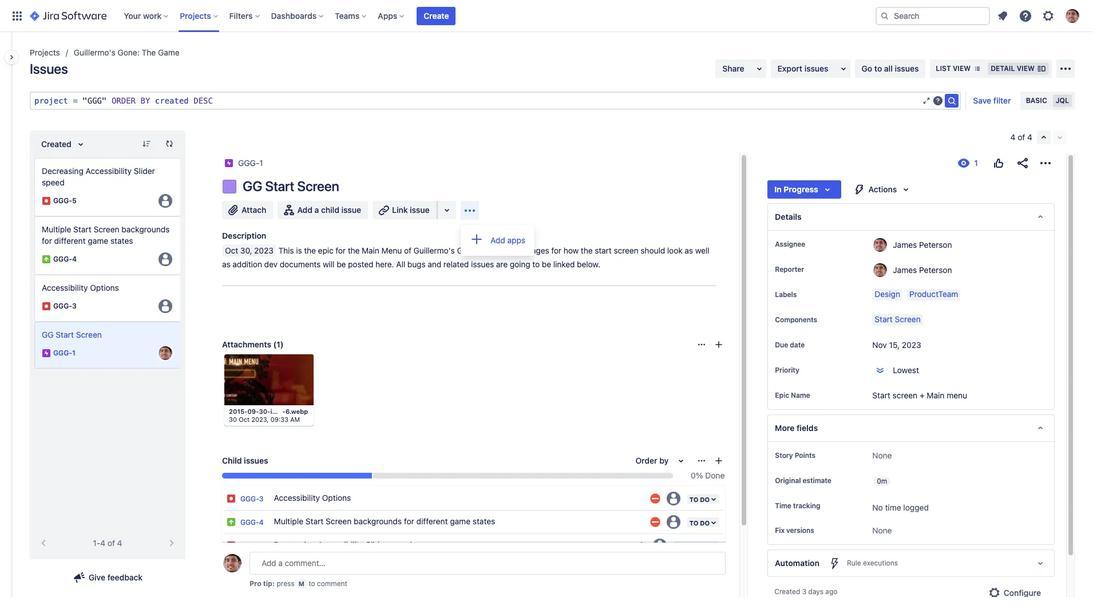 Task type: vqa. For each thing, say whether or not it's contained in the screenshot.
Created's the Charts
no



Task type: locate. For each thing, give the bounding box(es) containing it.
gone: inside this is the epic for the main menu of guillermo's gone: the game. images for how the start screen should look as well as addition dev documents will be posted here. all bugs and related issues are going to be linked below.
[[457, 246, 479, 255]]

oct 30, 2023
[[225, 246, 274, 255]]

be right will
[[337, 259, 346, 269]]

1 vertical spatial epic image
[[42, 349, 51, 358]]

1 vertical spatial 1
[[72, 349, 76, 358]]

in progress button
[[768, 180, 842, 199]]

for up "improvement" icon in the top of the page
[[42, 236, 52, 246]]

2 horizontal spatial to
[[875, 64, 883, 73]]

0 vertical spatial created
[[41, 139, 71, 149]]

open share dialog image
[[753, 62, 767, 76]]

0 horizontal spatial different
[[54, 236, 86, 246]]

import and bulk change issues image
[[1060, 62, 1073, 76]]

1 horizontal spatial multiple
[[274, 517, 304, 527]]

0 vertical spatial as
[[685, 246, 694, 255]]

JQL query field
[[31, 93, 923, 109]]

assignee
[[776, 240, 806, 249]]

4 down filter on the top right of the page
[[1011, 132, 1016, 142]]

Search field
[[876, 7, 991, 25]]

as down oct
[[222, 259, 231, 269]]

link issue
[[392, 205, 430, 215]]

1
[[260, 158, 263, 168], [72, 349, 76, 358]]

1 horizontal spatial decreasing
[[274, 540, 316, 550]]

multiple inside improvement element
[[42, 225, 71, 234]]

main
[[362, 246, 380, 255], [927, 391, 945, 400]]

oct
[[225, 246, 238, 255]]

1 issue from the left
[[342, 205, 361, 215]]

syntax help image
[[934, 96, 943, 105]]

issue actions image
[[698, 456, 707, 466]]

ggg-1
[[238, 158, 263, 168], [53, 349, 76, 358]]

guillermo's up and
[[414, 246, 455, 255]]

attachments menu image
[[698, 340, 707, 349]]

0 vertical spatial speed
[[42, 178, 65, 187]]

estimate
[[803, 476, 832, 485]]

to down images
[[533, 259, 540, 269]]

created left order by icon on the left top of the page
[[41, 139, 71, 149]]

well
[[696, 246, 710, 255]]

0 vertical spatial gg start screen
[[243, 178, 339, 194]]

notifications image
[[997, 9, 1010, 23]]

gone: up related
[[457, 246, 479, 255]]

1 vertical spatial james
[[894, 265, 918, 275]]

2023 up "dev"
[[254, 246, 274, 255]]

bugs
[[408, 259, 426, 269]]

create
[[424, 11, 449, 20]]

0 vertical spatial slider
[[134, 166, 155, 176]]

sort descending image
[[142, 139, 151, 148]]

start screen
[[875, 314, 921, 324]]

view right list
[[954, 64, 971, 73]]

of up all
[[404, 246, 412, 255]]

0 horizontal spatial ggg-1
[[53, 349, 76, 358]]

1 horizontal spatial of
[[404, 246, 412, 255]]

2023 right 15,
[[902, 340, 922, 350]]

projects up issues
[[30, 48, 60, 57]]

ggg-5 right bug icon
[[53, 197, 77, 205]]

gg start screen
[[243, 178, 339, 194], [42, 330, 102, 340]]

5 down ggg-4 link
[[259, 542, 264, 550]]

0 horizontal spatial decreasing accessibility slider speed
[[42, 166, 155, 187]]

backgrounds inside multiple start screen backgrounds for different game states link
[[354, 517, 402, 527]]

1 horizontal spatial 1
[[260, 158, 263, 168]]

linked
[[554, 259, 575, 269]]

different inside multiple start screen backgrounds for different game states link
[[417, 517, 448, 527]]

the right is
[[304, 246, 316, 255]]

copy link to issue image
[[261, 158, 270, 167]]

4 inside improvement element
[[72, 255, 77, 264]]

issues inside this is the epic for the main menu of guillermo's gone: the game. images for how the start screen should look as well as addition dev documents will be posted here. all bugs and related issues are going to be linked below.
[[471, 259, 494, 269]]

0 vertical spatial the
[[142, 48, 156, 57]]

ggg-4 right "improvement" icon in the top of the page
[[53, 255, 77, 264]]

issues right "all"
[[895, 64, 919, 73]]

1 horizontal spatial ggg-5
[[241, 542, 264, 550]]

0 horizontal spatial 2023
[[254, 246, 274, 255]]

the left game.
[[481, 246, 495, 255]]

give
[[89, 573, 105, 582]]

1 view from the left
[[954, 64, 971, 73]]

rule executions
[[848, 559, 899, 568]]

unassigned image for backgrounds
[[667, 515, 681, 529]]

main up posted
[[362, 246, 380, 255]]

issue type: bug image
[[227, 494, 236, 503], [227, 541, 236, 550]]

add up game.
[[491, 235, 506, 245]]

james peterson down "details" element
[[894, 240, 953, 249]]

decreasing up pro tip: press m to comment at the bottom of the page
[[274, 540, 316, 550]]

1 vertical spatial speed
[[389, 540, 412, 550]]

2 vertical spatial of
[[108, 538, 115, 548]]

decreasing
[[42, 166, 84, 176], [274, 540, 316, 550]]

share
[[723, 64, 745, 73]]

0 vertical spatial none
[[873, 451, 893, 460]]

multiple right ggg-4 link
[[274, 517, 304, 527]]

add a child issue
[[298, 205, 361, 215]]

0 vertical spatial ggg-1
[[238, 158, 263, 168]]

0 horizontal spatial decreasing
[[42, 166, 84, 176]]

issue type: bug image for accessibility options
[[227, 494, 236, 503]]

4 down ggg-3 link
[[259, 518, 264, 527]]

3
[[72, 302, 77, 311], [259, 495, 264, 503], [803, 588, 807, 596]]

0 vertical spatial main
[[362, 246, 380, 255]]

1 horizontal spatial projects
[[180, 11, 211, 20]]

time
[[886, 503, 902, 513]]

gg start screen down bug image
[[42, 330, 102, 340]]

1 vertical spatial 2023
[[902, 340, 922, 350]]

speed
[[42, 178, 65, 187], [389, 540, 412, 550]]

add apps image
[[470, 233, 484, 246]]

1 horizontal spatial the
[[348, 246, 360, 255]]

accessibility up bug image
[[42, 283, 88, 293]]

+
[[920, 391, 925, 400]]

to left "all"
[[875, 64, 883, 73]]

automation element
[[768, 550, 1056, 578]]

james
[[894, 240, 918, 249], [894, 265, 918, 275]]

all
[[885, 64, 893, 73]]

story
[[776, 451, 794, 460]]

1 vertical spatial gg
[[42, 330, 54, 340]]

gg start screen down copy link to issue image
[[243, 178, 339, 194]]

epic image
[[225, 159, 234, 168], [42, 349, 51, 358]]

guillermo's up "ggg"
[[74, 48, 116, 57]]

0 vertical spatial james
[[894, 240, 918, 249]]

screen left +
[[893, 391, 918, 400]]

bug element
[[34, 158, 181, 216], [34, 275, 181, 322]]

0 vertical spatial backgrounds
[[122, 225, 170, 234]]

screen inside 'epic' element
[[76, 330, 102, 340]]

2 james peterson from the top
[[894, 265, 953, 275]]

for right epic
[[336, 246, 346, 255]]

to right m
[[309, 580, 315, 588]]

1 horizontal spatial 3
[[259, 495, 264, 503]]

date
[[791, 341, 805, 349]]

2 issue from the left
[[410, 205, 430, 215]]

0 horizontal spatial of
[[108, 538, 115, 548]]

0 horizontal spatial issue
[[342, 205, 361, 215]]

jql
[[1056, 96, 1070, 105]]

none
[[873, 451, 893, 460], [873, 526, 893, 536]]

multiple start screen backgrounds for different game states
[[42, 225, 170, 246], [274, 517, 496, 527]]

save filter
[[974, 96, 1012, 105]]

1 peterson from the top
[[920, 240, 953, 249]]

bug image
[[42, 302, 51, 311]]

1 horizontal spatial main
[[927, 391, 945, 400]]

1 vertical spatial projects
[[30, 48, 60, 57]]

projects button
[[177, 7, 223, 25]]

2023 for oct 30, 2023
[[254, 246, 274, 255]]

1 horizontal spatial ggg-3
[[241, 495, 264, 503]]

ago
[[826, 588, 838, 596]]

1 bug element from the top
[[34, 158, 181, 216]]

gg down ggg-1 link on the top left of the page
[[243, 178, 262, 194]]

projects right the work
[[180, 11, 211, 20]]

issue right child
[[342, 205, 361, 215]]

ggg-3 right bug image
[[53, 302, 77, 311]]

created left days
[[775, 588, 801, 596]]

add left a
[[298, 205, 313, 215]]

productteam
[[910, 289, 959, 299]]

should
[[641, 246, 666, 255]]

issue
[[342, 205, 361, 215], [410, 205, 430, 215]]

download image
[[275, 360, 289, 373]]

1 vertical spatial different
[[417, 517, 448, 527]]

speed inside decreasing accessibility slider speed
[[42, 178, 65, 187]]

dashboards button
[[268, 7, 328, 25]]

be down images
[[542, 259, 552, 269]]

main right +
[[927, 391, 945, 400]]

ggg-3 up ggg-4 link
[[241, 495, 264, 503]]

desc
[[194, 96, 213, 105]]

james peterson image
[[159, 346, 172, 360]]

1 issue type: bug image from the top
[[227, 494, 236, 503]]

tracking
[[794, 502, 821, 510]]

add inside 'button'
[[298, 205, 313, 215]]

the
[[142, 48, 156, 57], [481, 246, 495, 255]]

0 horizontal spatial options
[[90, 283, 119, 293]]

1 horizontal spatial speed
[[389, 540, 412, 550]]

as left well
[[685, 246, 694, 255]]

multiple down bug icon
[[42, 225, 71, 234]]

accessibility down order by icon on the left top of the page
[[86, 166, 132, 176]]

2023
[[254, 246, 274, 255], [902, 340, 922, 350]]

improvement image
[[42, 255, 51, 264]]

0 vertical spatial 1
[[260, 158, 263, 168]]

of
[[1018, 132, 1026, 142], [404, 246, 412, 255], [108, 538, 115, 548]]

5 right bug icon
[[72, 197, 77, 205]]

screen
[[297, 178, 339, 194], [94, 225, 119, 234], [896, 314, 921, 324], [76, 330, 102, 340], [326, 517, 352, 527]]

1 horizontal spatial gone:
[[457, 246, 479, 255]]

2 the from the left
[[348, 246, 360, 255]]

story points
[[776, 451, 816, 460]]

0 vertical spatial add
[[298, 205, 313, 215]]

projects inside popup button
[[180, 11, 211, 20]]

peterson up productteam
[[920, 265, 953, 275]]

1 horizontal spatial view
[[1018, 64, 1035, 73]]

1 horizontal spatial as
[[685, 246, 694, 255]]

0 vertical spatial multiple start screen backgrounds for different game states
[[42, 225, 170, 246]]

slider
[[134, 166, 155, 176], [366, 540, 387, 550]]

james up design
[[894, 265, 918, 275]]

appswitcher icon image
[[10, 9, 24, 23]]

1 horizontal spatial the
[[481, 246, 495, 255]]

productteam link
[[908, 289, 961, 301]]

issue right link
[[410, 205, 430, 215]]

ggg-4 right issue type: improvement 'image'
[[241, 518, 264, 527]]

0 horizontal spatial add
[[298, 205, 313, 215]]

the up posted
[[348, 246, 360, 255]]

1 vertical spatial ggg-5
[[241, 542, 264, 550]]

decreasing accessibility slider speed down order by icon on the left top of the page
[[42, 166, 155, 187]]

1 horizontal spatial backgrounds
[[354, 517, 402, 527]]

guillermo's gone: the game link
[[74, 46, 180, 60]]

priority: highest image
[[636, 540, 648, 551]]

teams button
[[332, 7, 371, 25]]

0 vertical spatial peterson
[[920, 240, 953, 249]]

0 horizontal spatial projects
[[30, 48, 60, 57]]

child issues
[[222, 456, 268, 466]]

filters
[[229, 11, 253, 20]]

unassigned image
[[667, 492, 681, 506], [667, 515, 681, 529], [654, 539, 667, 553]]

1 none from the top
[[873, 451, 893, 460]]

4 up give
[[100, 538, 105, 548]]

1 vertical spatial game
[[450, 517, 471, 527]]

order by image
[[74, 137, 87, 151]]

2 view from the left
[[1018, 64, 1035, 73]]

0 vertical spatial epic image
[[225, 159, 234, 168]]

link
[[392, 205, 408, 215]]

0 horizontal spatial ggg-5
[[53, 197, 77, 205]]

issue type: bug image for decreasing accessibility slider speed
[[227, 541, 236, 550]]

0 horizontal spatial 1
[[72, 349, 76, 358]]

ggg-5 inside bug element
[[53, 197, 77, 205]]

issue type: bug image up profile image of james peterson
[[227, 541, 236, 550]]

the up "below."
[[581, 246, 593, 255]]

work
[[143, 11, 162, 20]]

the
[[304, 246, 316, 255], [348, 246, 360, 255], [581, 246, 593, 255]]

attachments
[[222, 340, 271, 349]]

apps button
[[375, 7, 409, 25]]

issues left are
[[471, 259, 494, 269]]

0 vertical spatial ggg-5
[[53, 197, 77, 205]]

0 vertical spatial gg
[[243, 178, 262, 194]]

screen
[[614, 246, 639, 255], [893, 391, 918, 400]]

projects
[[180, 11, 211, 20], [30, 48, 60, 57]]

design
[[875, 289, 901, 299]]

0 horizontal spatial main
[[362, 246, 380, 255]]

decreasing down created popup button
[[42, 166, 84, 176]]

game.
[[497, 246, 521, 255]]

gone: down your
[[118, 48, 140, 57]]

0 horizontal spatial gg start screen
[[42, 330, 102, 340]]

0 horizontal spatial epic image
[[42, 349, 51, 358]]

james peterson up productteam
[[894, 265, 953, 275]]

accessibility right ggg-3 link
[[274, 493, 320, 503]]

posted
[[348, 259, 374, 269]]

1 vertical spatial guillermo's
[[414, 246, 455, 255]]

Add a comment… field
[[250, 552, 726, 575]]

1 horizontal spatial different
[[417, 517, 448, 527]]

1 horizontal spatial screen
[[893, 391, 918, 400]]

screen inside this is the epic for the main menu of guillermo's gone: the game. images for how the start screen should look as well as addition dev documents will be posted here. all bugs and related issues are going to be linked below.
[[614, 246, 639, 255]]

none down no
[[873, 526, 893, 536]]

view right detail
[[1018, 64, 1035, 73]]

projects for the "projects" link
[[30, 48, 60, 57]]

none up 0m
[[873, 451, 893, 460]]

unassigned image right priority: medium-high icon at the bottom of the page
[[667, 515, 681, 529]]

game
[[88, 236, 108, 246], [450, 517, 471, 527]]

detail view
[[992, 64, 1035, 73]]

0 vertical spatial to
[[875, 64, 883, 73]]

1 horizontal spatial add
[[491, 235, 506, 245]]

1 vertical spatial 5
[[259, 542, 264, 550]]

gg start screen inside 'epic' element
[[42, 330, 102, 340]]

start inside improvement element
[[73, 225, 91, 234]]

ggg-5 down ggg-4 link
[[241, 542, 264, 550]]

ggg- inside improvement element
[[53, 255, 72, 264]]

0 horizontal spatial ggg-4
[[53, 255, 77, 264]]

guillermo's
[[74, 48, 116, 57], [414, 246, 455, 255]]

4 right "improvement" icon in the top of the page
[[72, 255, 77, 264]]

3 up ggg-4 link
[[259, 495, 264, 503]]

2 peterson from the top
[[920, 265, 953, 275]]

screen right start
[[614, 246, 639, 255]]

different inside improvement element
[[54, 236, 86, 246]]

accessibility options
[[42, 283, 119, 293], [274, 493, 351, 503]]

0 horizontal spatial multiple
[[42, 225, 71, 234]]

0 horizontal spatial gg
[[42, 330, 54, 340]]

%
[[696, 471, 704, 480]]

share image
[[1017, 156, 1030, 170]]

unassigned image right priority: highest 'icon'
[[654, 539, 667, 553]]

0 vertical spatial issue type: bug image
[[227, 494, 236, 503]]

pro
[[250, 580, 262, 588]]

decreasing accessibility slider speed
[[42, 166, 155, 187], [274, 540, 412, 550]]

ggg-3
[[53, 302, 77, 311], [241, 495, 264, 503]]

1 vertical spatial ggg-3
[[241, 495, 264, 503]]

jira software image
[[30, 9, 107, 23], [30, 9, 107, 23]]

2 horizontal spatial the
[[581, 246, 593, 255]]

guillermo's inside this is the epic for the main menu of guillermo's gone: the game. images for how the start screen should look as well as addition dev documents will be posted here. all bugs and related issues are going to be linked below.
[[414, 246, 455, 255]]

1 horizontal spatial issue
[[410, 205, 430, 215]]

the left the game
[[142, 48, 156, 57]]

0 horizontal spatial view
[[954, 64, 971, 73]]

3 right bug image
[[72, 302, 77, 311]]

export issues button
[[771, 60, 851, 78]]

0 vertical spatial of
[[1018, 132, 1026, 142]]

backgrounds inside improvement element
[[122, 225, 170, 234]]

versions
[[787, 527, 815, 535]]

details element
[[768, 203, 1056, 231]]

to inside this is the epic for the main menu of guillermo's gone: the game. images for how the start screen should look as well as addition dev documents will be posted here. all bugs and related issues are going to be linked below.
[[533, 259, 540, 269]]

1 horizontal spatial options
[[322, 493, 351, 503]]

epic
[[318, 246, 334, 255]]

peterson down "details" element
[[920, 240, 953, 249]]

0 vertical spatial 2023
[[254, 246, 274, 255]]

add a child issue button
[[278, 201, 368, 219]]

1 horizontal spatial multiple start screen backgrounds for different game states
[[274, 517, 496, 527]]

0 horizontal spatial be
[[337, 259, 346, 269]]

epic image down bug image
[[42, 349, 51, 358]]

issue type: bug image left ggg-3 link
[[227, 494, 236, 503]]

priority: medium-high image
[[650, 517, 661, 528]]

1 vertical spatial to
[[533, 259, 540, 269]]

of right '1-'
[[108, 538, 115, 548]]

1 the from the left
[[304, 246, 316, 255]]

1 vertical spatial ggg-4
[[241, 518, 264, 527]]

ggg- inside 'epic' element
[[53, 349, 72, 358]]

epic image left ggg-1 link on the top left of the page
[[225, 159, 234, 168]]

1 vertical spatial unassigned image
[[667, 515, 681, 529]]

gg down bug image
[[42, 330, 54, 340]]

banner
[[0, 0, 1094, 32]]

press
[[277, 580, 295, 588]]

unassigned image right priority: medium-high image
[[667, 492, 681, 506]]

1 vertical spatial the
[[481, 246, 495, 255]]

issues right export
[[805, 64, 829, 73]]

1 horizontal spatial created
[[775, 588, 801, 596]]

james down "details" element
[[894, 240, 918, 249]]

2 bug element from the top
[[34, 275, 181, 322]]

0 vertical spatial screen
[[614, 246, 639, 255]]

3 left days
[[803, 588, 807, 596]]

fields
[[797, 423, 819, 433]]

bug element containing accessibility options
[[34, 275, 181, 322]]

unassigned image for speed
[[654, 539, 667, 553]]

created 3 days ago
[[775, 588, 838, 596]]

created inside popup button
[[41, 139, 71, 149]]

going
[[510, 259, 531, 269]]

0 vertical spatial ggg-4
[[53, 255, 77, 264]]

export issues
[[778, 64, 829, 73]]

1 vertical spatial accessibility options
[[274, 493, 351, 503]]

0 horizontal spatial states
[[111, 236, 133, 246]]

list box
[[34, 158, 181, 369]]

accessibility
[[86, 166, 132, 176], [42, 283, 88, 293], [274, 493, 320, 503], [318, 540, 364, 550]]

of up share image
[[1018, 132, 1026, 142]]

1 horizontal spatial accessibility options
[[274, 493, 351, 503]]

ggg-4 link
[[241, 518, 264, 527]]

reporter pin to top. only you can see pinned fields. image
[[807, 265, 816, 274]]

list box containing decreasing accessibility slider speed
[[34, 158, 181, 369]]

more
[[776, 423, 795, 433]]

2 issue type: bug image from the top
[[227, 541, 236, 550]]

your work
[[124, 11, 162, 20]]

1 vertical spatial none
[[873, 526, 893, 536]]

progress
[[784, 184, 819, 194]]

view
[[954, 64, 971, 73], [1018, 64, 1035, 73]]

decreasing accessibility slider speed up comment
[[274, 540, 412, 550]]

0 horizontal spatial the
[[142, 48, 156, 57]]



Task type: describe. For each thing, give the bounding box(es) containing it.
priority: medium-high image
[[650, 493, 661, 505]]

decreasing accessibility slider speed link
[[269, 534, 632, 557]]

open export issues dropdown image
[[837, 62, 851, 76]]

0 vertical spatial decreasing
[[42, 166, 84, 176]]

banner containing your work
[[0, 0, 1094, 32]]

1 vertical spatial options
[[322, 493, 351, 503]]

add attachment image
[[715, 340, 724, 349]]

time
[[776, 502, 792, 510]]

1 horizontal spatial slider
[[366, 540, 387, 550]]

bug image
[[42, 196, 51, 206]]

1 james from the top
[[894, 240, 918, 249]]

projects link
[[30, 46, 60, 60]]

editor image
[[923, 96, 932, 105]]

teams
[[335, 11, 360, 20]]

nov
[[873, 340, 888, 350]]

created for created 3 days ago
[[775, 588, 801, 596]]

create child image
[[715, 456, 724, 466]]

create button
[[417, 7, 456, 25]]

time tracking pin to top. only you can see pinned fields. image
[[823, 502, 832, 511]]

menu
[[947, 391, 968, 400]]

4 right '1-'
[[117, 538, 122, 548]]

attach button
[[222, 201, 273, 219]]

start inside 'epic' element
[[56, 330, 74, 340]]

guillermo's gone: the game
[[74, 48, 180, 57]]

apps
[[508, 235, 526, 245]]

4 up share image
[[1028, 132, 1033, 142]]

this is the epic for the main menu of guillermo's gone: the game. images for how the start screen should look as well as addition dev documents will be posted here. all bugs and related issues are going to be linked below.
[[222, 246, 712, 269]]

issue inside 'button'
[[342, 205, 361, 215]]

1 vertical spatial decreasing
[[274, 540, 316, 550]]

share button
[[716, 60, 767, 78]]

vote options: no one has voted for this issue yet. image
[[993, 156, 1006, 170]]

ggg-5 link
[[241, 542, 264, 550]]

child
[[321, 205, 340, 215]]

start
[[595, 246, 612, 255]]

dashboards
[[271, 11, 317, 20]]

add app image
[[463, 204, 477, 217]]

order
[[636, 456, 658, 466]]

created button
[[34, 135, 94, 153]]

multiple start screen backgrounds for different game states inside improvement element
[[42, 225, 170, 246]]

time tracking
[[776, 502, 821, 510]]

add for add apps
[[491, 235, 506, 245]]

for left the how
[[552, 246, 562, 255]]

main inside this is the epic for the main menu of guillermo's gone: the game. images for how the start screen should look as well as addition dev documents will be posted here. all bugs and related issues are going to be linked below.
[[362, 246, 380, 255]]

images
[[523, 246, 550, 255]]

original
[[776, 476, 801, 485]]

accessibility up comment
[[318, 540, 364, 550]]

ggg-4 inside improvement element
[[53, 255, 77, 264]]

screen inside improvement element
[[94, 225, 119, 234]]

0 horizontal spatial guillermo's
[[74, 48, 116, 57]]

30,
[[240, 246, 252, 255]]

save
[[974, 96, 992, 105]]

0 vertical spatial 5
[[72, 197, 77, 205]]

nov 15, 2023
[[873, 340, 922, 350]]

child
[[222, 456, 242, 466]]

0 vertical spatial 3
[[72, 302, 77, 311]]

created for created
[[41, 139, 71, 149]]

details
[[776, 212, 802, 222]]

1 vertical spatial multiple start screen backgrounds for different game states
[[274, 517, 496, 527]]

(1)
[[273, 340, 284, 349]]

days
[[809, 588, 824, 596]]

profile image of james peterson image
[[223, 554, 242, 573]]

fix versions
[[776, 527, 815, 535]]

1-4 of 4
[[93, 538, 122, 548]]

states inside improvement element
[[111, 236, 133, 246]]

0 vertical spatial gone:
[[118, 48, 140, 57]]

link issue button
[[373, 201, 438, 219]]

and
[[428, 259, 442, 269]]

link web pages and more image
[[440, 203, 454, 217]]

1 horizontal spatial decreasing accessibility slider speed
[[274, 540, 412, 550]]

look
[[668, 246, 683, 255]]

add for add a child issue
[[298, 205, 313, 215]]

components pin to top. only you can see pinned fields. image
[[820, 316, 829, 325]]

automation
[[776, 559, 820, 568]]

1 horizontal spatial gg
[[243, 178, 262, 194]]

more fields element
[[768, 415, 1056, 442]]

basic
[[1027, 96, 1048, 105]]

accessibility inside decreasing accessibility slider speed
[[86, 166, 132, 176]]

logged
[[904, 503, 929, 513]]

rule
[[848, 559, 862, 568]]

priority pin to top. only you can see pinned fields. image
[[802, 366, 811, 375]]

feedback
[[108, 573, 143, 582]]

view for list view
[[954, 64, 971, 73]]

is
[[296, 246, 302, 255]]

refresh image
[[165, 139, 174, 148]]

1 vertical spatial as
[[222, 259, 231, 269]]

issues inside button
[[805, 64, 829, 73]]

by
[[660, 456, 669, 466]]

actions image
[[1039, 156, 1053, 170]]

improvement element
[[34, 216, 181, 275]]

accessibility options link
[[269, 487, 645, 510]]

a
[[315, 205, 319, 215]]

2023 for nov 15, 2023
[[902, 340, 922, 350]]

delete image
[[295, 360, 309, 373]]

issue inside button
[[410, 205, 430, 215]]

in
[[775, 184, 782, 194]]

components
[[776, 316, 818, 324]]

order by button
[[629, 452, 695, 470]]

search image
[[946, 94, 959, 108]]

2 be from the left
[[542, 259, 552, 269]]

lowest
[[894, 365, 920, 375]]

1 vertical spatial 3
[[259, 495, 264, 503]]

0
[[691, 471, 696, 480]]

2 none from the top
[[873, 526, 893, 536]]

1 be from the left
[[337, 259, 346, 269]]

pro tip: press m to comment
[[250, 580, 348, 588]]

project
[[34, 96, 68, 105]]

go to all issues link
[[855, 60, 926, 78]]

issue type: improvement image
[[227, 518, 236, 527]]

done
[[706, 471, 725, 480]]

no time logged
[[873, 503, 929, 513]]

labels
[[776, 290, 797, 299]]

epic element
[[34, 322, 181, 369]]

issues right child
[[244, 456, 268, 466]]

1 horizontal spatial states
[[473, 517, 496, 527]]

detail
[[992, 64, 1016, 73]]

multiple start screen backgrounds for different game states link
[[270, 511, 645, 534]]

0 vertical spatial unassigned image
[[667, 492, 681, 506]]

go
[[862, 64, 873, 73]]

filters button
[[226, 7, 264, 25]]

view for detail view
[[1018, 64, 1035, 73]]

1 horizontal spatial 5
[[259, 542, 264, 550]]

0 vertical spatial accessibility options
[[42, 283, 119, 293]]

your profile and settings image
[[1066, 9, 1080, 23]]

1 james peterson from the top
[[894, 240, 953, 249]]

for up decreasing accessibility slider speed link
[[404, 517, 415, 527]]

help image
[[1019, 9, 1033, 23]]

edit color, purple selected image
[[223, 180, 237, 194]]

this
[[279, 246, 294, 255]]

game inside improvement element
[[88, 236, 108, 246]]

name
[[792, 391, 811, 400]]

actions button
[[846, 180, 921, 199]]

1 horizontal spatial epic image
[[225, 159, 234, 168]]

1 inside 'epic' element
[[72, 349, 76, 358]]

ggg-3 inside bug element
[[53, 302, 77, 311]]

save filter button
[[967, 92, 1019, 110]]

of inside this is the epic for the main menu of guillermo's gone: the game. images for how the start screen should look as well as addition dev documents will be posted here. all bugs and related issues are going to be linked below.
[[404, 246, 412, 255]]

bug element containing decreasing accessibility slider speed
[[34, 158, 181, 216]]

add apps link
[[461, 228, 535, 253]]

1 horizontal spatial ggg-4
[[241, 518, 264, 527]]

addition
[[233, 259, 262, 269]]

0 vertical spatial decreasing accessibility slider speed
[[42, 166, 155, 187]]

by
[[141, 96, 150, 105]]

1 vertical spatial multiple
[[274, 517, 304, 527]]

0 horizontal spatial slider
[[134, 166, 155, 176]]

2 horizontal spatial 3
[[803, 588, 807, 596]]

ggg-1 inside 'epic' element
[[53, 349, 76, 358]]

gg inside 'epic' element
[[42, 330, 54, 340]]

here.
[[376, 259, 394, 269]]

projects for projects popup button
[[180, 11, 211, 20]]

primary element
[[7, 0, 876, 32]]

0 horizontal spatial to
[[309, 580, 315, 588]]

sidebar navigation image
[[0, 46, 25, 69]]

attach
[[242, 205, 267, 215]]

the inside this is the epic for the main menu of guillermo's gone: the game. images for how the start screen should look as well as addition dev documents will be posted here. all bugs and related issues are going to be linked below.
[[481, 246, 495, 255]]

ggg-1 link
[[238, 156, 263, 170]]

start screen link
[[873, 314, 924, 326]]

0 vertical spatial options
[[90, 283, 119, 293]]

3 the from the left
[[581, 246, 593, 255]]

your
[[124, 11, 141, 20]]

all
[[396, 259, 406, 269]]

fix versions pin to top. only you can see pinned fields. image
[[817, 527, 826, 536]]

for inside multiple start screen backgrounds for different game states
[[42, 236, 52, 246]]

2 james from the top
[[894, 265, 918, 275]]

executions
[[864, 559, 899, 568]]

search image
[[881, 11, 890, 20]]

settings image
[[1042, 9, 1056, 23]]



